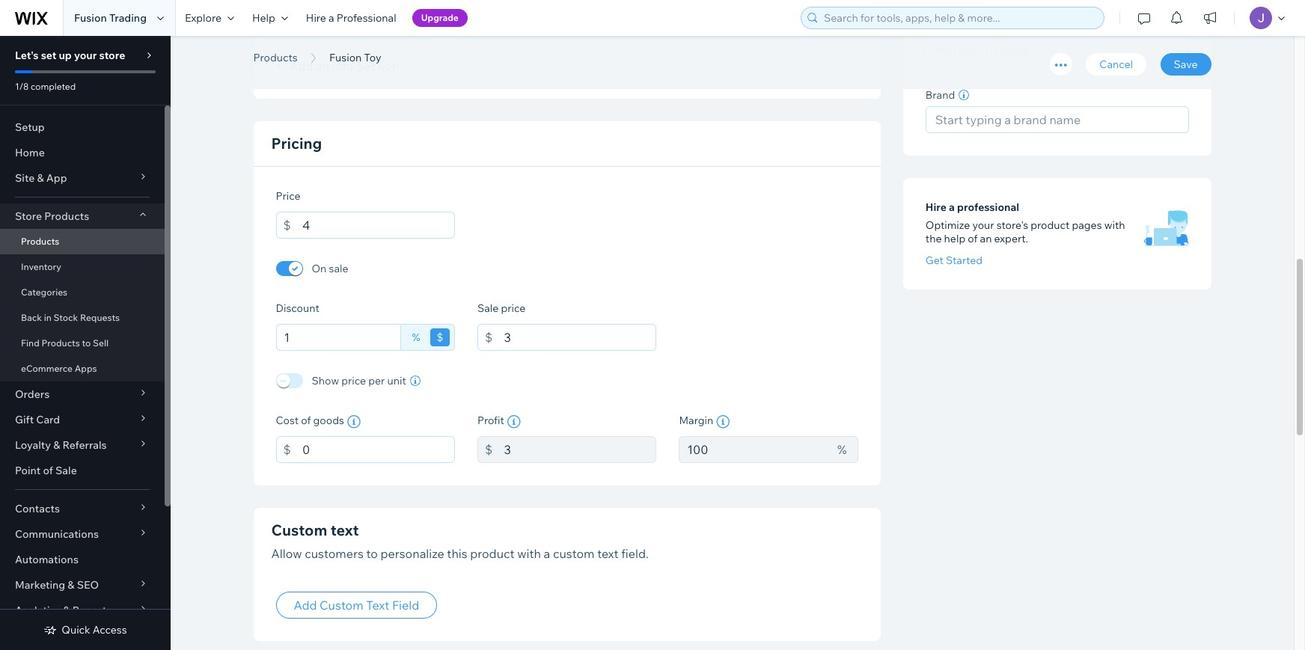 Task type: vqa. For each thing, say whether or not it's contained in the screenshot.
day
no



Task type: locate. For each thing, give the bounding box(es) containing it.
fusion toy down hire a professional
[[253, 32, 391, 66]]

a left custom
[[544, 546, 550, 561]]

0 horizontal spatial price
[[341, 374, 366, 388]]

0 horizontal spatial to
[[82, 338, 91, 349]]

None text field
[[302, 436, 455, 463], [504, 436, 657, 463], [302, 436, 455, 463], [504, 436, 657, 463]]

1 vertical spatial with
[[517, 546, 541, 561]]

$ text field
[[504, 324, 657, 351]]

1 vertical spatial an
[[980, 232, 992, 246]]

a
[[329, 11, 334, 25], [949, 201, 955, 214], [544, 546, 550, 561]]

1 horizontal spatial your
[[972, 219, 994, 232]]

& for site
[[37, 171, 44, 185]]

& inside "dropdown button"
[[68, 579, 74, 592]]

hire a professional link
[[297, 0, 405, 36]]

quick
[[62, 623, 90, 637]]

custom left text at bottom left
[[320, 598, 363, 613]]

1 horizontal spatial %
[[837, 442, 847, 457]]

completed
[[31, 81, 76, 92]]

help button
[[243, 0, 297, 36]]

products link down help button
[[246, 50, 305, 65]]

optimize your store's product pages with the help of an expert.
[[926, 219, 1125, 246]]

0 horizontal spatial with
[[517, 546, 541, 561]]

1 horizontal spatial a
[[544, 546, 550, 561]]

info tooltip image right goods
[[347, 415, 361, 429]]

0 horizontal spatial %
[[412, 331, 420, 344]]

fusion toy
[[253, 32, 391, 66], [329, 51, 381, 64]]

1 horizontal spatial hire
[[926, 201, 947, 214]]

1 vertical spatial of
[[301, 414, 311, 427]]

1 info tooltip image from the left
[[347, 415, 361, 429]]

2 vertical spatial a
[[544, 546, 550, 561]]

info
[[332, 58, 353, 73]]

communications
[[15, 528, 99, 541]]

1 horizontal spatial info tooltip image
[[507, 415, 521, 429]]

0 horizontal spatial your
[[74, 49, 97, 62]]

0 vertical spatial a
[[329, 11, 334, 25]]

1 horizontal spatial to
[[366, 546, 378, 561]]

1 vertical spatial to
[[366, 546, 378, 561]]

a inside "hire a professional" link
[[329, 11, 334, 25]]

get
[[926, 254, 944, 268]]

0 vertical spatial hire
[[306, 11, 326, 25]]

1 vertical spatial custom
[[320, 598, 363, 613]]

0 vertical spatial an
[[316, 58, 329, 73]]

0 horizontal spatial products link
[[0, 229, 165, 254]]

a up optimize
[[949, 201, 955, 214]]

0 horizontal spatial product
[[470, 546, 515, 561]]

point
[[15, 464, 41, 477]]

your right up
[[74, 49, 97, 62]]

hire up optimize
[[926, 201, 947, 214]]

0 horizontal spatial text
[[331, 521, 359, 540]]

referrals
[[62, 439, 107, 452]]

0 vertical spatial your
[[74, 49, 97, 62]]

custom up allow
[[271, 521, 327, 540]]

let's
[[15, 49, 39, 62]]

to left sell in the left bottom of the page
[[82, 338, 91, 349]]

of right cost
[[301, 414, 311, 427]]

to right customers
[[366, 546, 378, 561]]

0 vertical spatial price
[[501, 302, 526, 315]]

0 horizontal spatial info tooltip image
[[347, 415, 361, 429]]

1 horizontal spatial price
[[501, 302, 526, 315]]

cost of goods
[[276, 414, 344, 427]]

price
[[501, 302, 526, 315], [341, 374, 366, 388]]

text left field.
[[597, 546, 619, 561]]

1 horizontal spatial product
[[1031, 219, 1070, 232]]

back
[[21, 312, 42, 323]]

& inside 'popup button'
[[37, 171, 44, 185]]

1 vertical spatial product
[[470, 546, 515, 561]]

info tooltip image
[[347, 415, 361, 429], [507, 415, 521, 429]]

2 horizontal spatial of
[[968, 232, 978, 246]]

1 vertical spatial sale
[[55, 464, 77, 477]]

of for point of sale
[[43, 464, 53, 477]]

0 horizontal spatial hire
[[306, 11, 326, 25]]

hire right help button
[[306, 11, 326, 25]]

of for cost of goods
[[301, 414, 311, 427]]

sale inside sidebar "element"
[[55, 464, 77, 477]]

point of sale link
[[0, 458, 165, 483]]

add down allow
[[294, 598, 317, 613]]

0 horizontal spatial a
[[329, 11, 334, 25]]

1 vertical spatial price
[[341, 374, 366, 388]]

2 vertical spatial of
[[43, 464, 53, 477]]

add for add custom text field
[[294, 598, 317, 613]]

with
[[1104, 219, 1125, 232], [517, 546, 541, 561]]

0 vertical spatial add
[[290, 58, 313, 73]]

& right site
[[37, 171, 44, 185]]

price left per
[[341, 374, 366, 388]]

your inside sidebar "element"
[[74, 49, 97, 62]]

with inside custom text allow customers to personalize this product with a custom text field.
[[517, 546, 541, 561]]

0 vertical spatial products link
[[246, 50, 305, 65]]

ecommerce
[[21, 363, 73, 374]]

your
[[74, 49, 97, 62], [972, 219, 994, 232]]

0 horizontal spatial of
[[43, 464, 53, 477]]

0 vertical spatial custom
[[271, 521, 327, 540]]

0 vertical spatial of
[[968, 232, 978, 246]]

fusion toy down "hire a professional" link
[[329, 51, 381, 64]]

quick access
[[62, 623, 127, 637]]

discount
[[276, 302, 319, 315]]

field.
[[621, 546, 649, 561]]

0 vertical spatial to
[[82, 338, 91, 349]]

add left info
[[290, 58, 313, 73]]

1 horizontal spatial products link
[[246, 50, 305, 65]]

show
[[312, 374, 339, 388]]

home link
[[0, 140, 165, 165]]

text
[[331, 521, 359, 540], [597, 546, 619, 561]]

product left pages
[[1031, 219, 1070, 232]]

automations
[[15, 553, 79, 567]]

in
[[44, 312, 52, 323]]

custom
[[271, 521, 327, 540], [320, 598, 363, 613]]

fusion down help
[[253, 32, 339, 66]]

toy down professional
[[345, 32, 391, 66]]

1 vertical spatial a
[[949, 201, 955, 214]]

products down help button
[[253, 51, 298, 64]]

products inside fusion toy form
[[253, 51, 298, 64]]

1 vertical spatial hire
[[926, 201, 947, 214]]

on
[[312, 262, 327, 275]]

of inside optimize your store's product pages with the help of an expert.
[[968, 232, 978, 246]]

info tooltip image
[[716, 415, 730, 429]]

2 horizontal spatial a
[[949, 201, 955, 214]]

requests
[[80, 312, 120, 323]]

optimize
[[926, 219, 970, 232]]

with left custom
[[517, 546, 541, 561]]

to
[[82, 338, 91, 349], [366, 546, 378, 561]]

0 vertical spatial product
[[1031, 219, 1070, 232]]

add inside button
[[294, 598, 317, 613]]

field
[[392, 598, 419, 613]]

store products button
[[0, 204, 165, 229]]

reports
[[72, 604, 112, 617]]

price for sale
[[501, 302, 526, 315]]

0 vertical spatial sale
[[477, 302, 499, 315]]

2 info tooltip image from the left
[[507, 415, 521, 429]]

your down professional at the right of the page
[[972, 219, 994, 232]]

on sale
[[312, 262, 348, 275]]

1 horizontal spatial an
[[980, 232, 992, 246]]

setup link
[[0, 115, 165, 140]]

1 horizontal spatial sale
[[477, 302, 499, 315]]

hire
[[306, 11, 326, 25], [926, 201, 947, 214]]

1 vertical spatial your
[[972, 219, 994, 232]]

product right this
[[470, 546, 515, 561]]

custom
[[553, 546, 595, 561]]

custom inside button
[[320, 598, 363, 613]]

an left info
[[316, 58, 329, 73]]

of right "point"
[[43, 464, 53, 477]]

of right help
[[968, 232, 978, 246]]

& right the loyalty
[[53, 439, 60, 452]]

info tooltip image for cost of goods
[[347, 415, 361, 429]]

hire for hire a professional
[[926, 201, 947, 214]]

& up quick
[[63, 604, 70, 617]]

info tooltip image right profit
[[507, 415, 521, 429]]

an left expert.
[[980, 232, 992, 246]]

product inside custom text allow customers to personalize this product with a custom text field.
[[470, 546, 515, 561]]

hire inside fusion toy form
[[926, 201, 947, 214]]

None text field
[[302, 212, 455, 239], [276, 324, 401, 351], [679, 436, 830, 463], [302, 212, 455, 239], [276, 324, 401, 351], [679, 436, 830, 463]]

$
[[283, 218, 291, 233], [485, 330, 492, 345], [437, 331, 443, 344], [283, 442, 291, 457], [485, 442, 492, 457]]

products inside dropdown button
[[44, 210, 89, 223]]

back in stock requests link
[[0, 305, 165, 331]]

marketing & seo
[[15, 579, 99, 592]]

ecommerce apps
[[21, 363, 97, 374]]

expert.
[[994, 232, 1028, 246]]

app
[[46, 171, 67, 185]]

products right store
[[44, 210, 89, 223]]

& left seo
[[68, 579, 74, 592]]

price up $ 'text field'
[[501, 302, 526, 315]]

analytics
[[15, 604, 61, 617]]

custom inside custom text allow customers to personalize this product with a custom text field.
[[271, 521, 327, 540]]

1 vertical spatial text
[[597, 546, 619, 561]]

products link down store products
[[0, 229, 165, 254]]

1 vertical spatial add
[[294, 598, 317, 613]]

personalize
[[381, 546, 444, 561]]

a left professional
[[329, 11, 334, 25]]

sale
[[477, 302, 499, 315], [55, 464, 77, 477]]

trading
[[109, 11, 147, 25]]

1 horizontal spatial with
[[1104, 219, 1125, 232]]

a inside custom text allow customers to personalize this product with a custom text field.
[[544, 546, 550, 561]]

your inside optimize your store's product pages with the help of an expert.
[[972, 219, 994, 232]]

1 vertical spatial %
[[837, 442, 847, 457]]

1 horizontal spatial of
[[301, 414, 311, 427]]

0 horizontal spatial sale
[[55, 464, 77, 477]]

back in stock requests
[[21, 312, 120, 323]]

with right pages
[[1104, 219, 1125, 232]]

& for loyalty
[[53, 439, 60, 452]]

automations link
[[0, 547, 165, 573]]

loyalty & referrals
[[15, 439, 107, 452]]

products
[[253, 51, 298, 64], [44, 210, 89, 223], [21, 236, 59, 247], [41, 338, 80, 349]]

goods
[[313, 414, 344, 427]]

product inside optimize your store's product pages with the help of an expert.
[[1031, 219, 1070, 232]]

text up customers
[[331, 521, 359, 540]]

0 vertical spatial with
[[1104, 219, 1125, 232]]

of inside sidebar "element"
[[43, 464, 53, 477]]

save button
[[1160, 53, 1211, 76]]

an inside optimize your store's product pages with the help of an expert.
[[980, 232, 992, 246]]

analytics & reports
[[15, 604, 112, 617]]

cost
[[276, 414, 299, 427]]



Task type: describe. For each thing, give the bounding box(es) containing it.
access
[[93, 623, 127, 637]]

professional
[[337, 11, 396, 25]]

show price per unit
[[312, 374, 406, 388]]

section
[[356, 58, 399, 73]]

0 vertical spatial text
[[331, 521, 359, 540]]

sidebar element
[[0, 36, 171, 650]]

fulfilled)
[[985, 42, 1031, 57]]

help
[[252, 11, 275, 25]]

categories
[[21, 287, 67, 298]]

marketing
[[15, 579, 65, 592]]

save
[[1174, 58, 1198, 71]]

a for professional
[[329, 11, 334, 25]]

hire for hire a professional
[[306, 11, 326, 25]]

margin
[[679, 414, 713, 427]]

this
[[447, 546, 467, 561]]

custom text allow customers to personalize this product with a custom text field.
[[271, 521, 649, 561]]

sale inside fusion toy form
[[477, 302, 499, 315]]

price for show
[[341, 374, 366, 388]]

let's set up your store
[[15, 49, 125, 62]]

& for marketing
[[68, 579, 74, 592]]

0 horizontal spatial an
[[316, 58, 329, 73]]

per
[[368, 374, 385, 388]]

brand
[[926, 89, 955, 102]]

cancel button
[[1086, 53, 1147, 76]]

help
[[944, 232, 966, 246]]

started
[[946, 254, 983, 268]]

get started
[[926, 254, 983, 268]]

explore
[[185, 11, 221, 25]]

find
[[21, 338, 39, 349]]

add custom text field
[[294, 598, 419, 613]]

price
[[276, 189, 301, 203]]

loyalty & referrals button
[[0, 433, 165, 458]]

a for professional
[[949, 201, 955, 214]]

pricing
[[271, 134, 322, 153]]

card
[[36, 413, 60, 427]]

fusion down "hire a professional" link
[[329, 51, 362, 64]]

upgrade button
[[412, 9, 468, 27]]

sale
[[329, 262, 348, 275]]

inventory
[[21, 261, 61, 272]]

1 horizontal spatial text
[[597, 546, 619, 561]]

marketing & seo button
[[0, 573, 165, 598]]

stock
[[54, 312, 78, 323]]

up
[[59, 49, 72, 62]]

add custom text field button
[[276, 592, 437, 619]]

Search for tools, apps, help & more... field
[[819, 7, 1099, 28]]

0 vertical spatial %
[[412, 331, 420, 344]]

add for add an info section
[[290, 58, 313, 73]]

home
[[15, 146, 45, 159]]

toy right info
[[364, 51, 381, 64]]

fusion toy form
[[171, 0, 1305, 650]]

get started link
[[926, 254, 983, 268]]

gift
[[15, 413, 34, 427]]

add an info section link
[[276, 58, 399, 73]]

inventory link
[[0, 254, 165, 280]]

& for analytics
[[63, 604, 70, 617]]

quick access button
[[44, 623, 127, 637]]

(self
[[959, 42, 983, 57]]

products up 'inventory'
[[21, 236, 59, 247]]

site
[[15, 171, 35, 185]]

loyalty
[[15, 439, 51, 452]]

cancel
[[1100, 58, 1133, 71]]

contacts
[[15, 502, 60, 516]]

site & app button
[[0, 165, 165, 191]]

store's
[[997, 219, 1028, 232]]

you
[[935, 42, 956, 57]]

seo
[[77, 579, 99, 592]]

orders button
[[0, 382, 165, 407]]

set
[[41, 49, 56, 62]]

store
[[99, 49, 125, 62]]

to inside custom text allow customers to personalize this product with a custom text field.
[[366, 546, 378, 561]]

allow
[[271, 546, 302, 561]]

contacts button
[[0, 496, 165, 522]]

point of sale
[[15, 464, 77, 477]]

site & app
[[15, 171, 67, 185]]

with inside optimize your store's product pages with the help of an expert.
[[1104, 219, 1125, 232]]

sell
[[93, 338, 109, 349]]

text
[[366, 598, 389, 613]]

customers
[[305, 546, 364, 561]]

Start typing a brand name field
[[931, 107, 1184, 133]]

fusion left trading
[[74, 11, 107, 25]]

gift card
[[15, 413, 60, 427]]

orders
[[15, 388, 50, 401]]

ecommerce apps link
[[0, 356, 165, 382]]

analytics & reports button
[[0, 598, 165, 623]]

1 vertical spatial products link
[[0, 229, 165, 254]]

products up ecommerce apps
[[41, 338, 80, 349]]

store
[[15, 210, 42, 223]]

hire a professional
[[306, 11, 396, 25]]

hire a professional
[[926, 201, 1019, 214]]

apps
[[75, 363, 97, 374]]

1/8 completed
[[15, 81, 76, 92]]

pages
[[1072, 219, 1102, 232]]

info tooltip image for profit
[[507, 415, 521, 429]]

you (self fulfilled)
[[935, 42, 1031, 57]]

categories link
[[0, 280, 165, 305]]

store products
[[15, 210, 89, 223]]

to inside sidebar "element"
[[82, 338, 91, 349]]

fusion trading
[[74, 11, 147, 25]]

setup
[[15, 120, 45, 134]]

profit
[[477, 414, 504, 427]]



